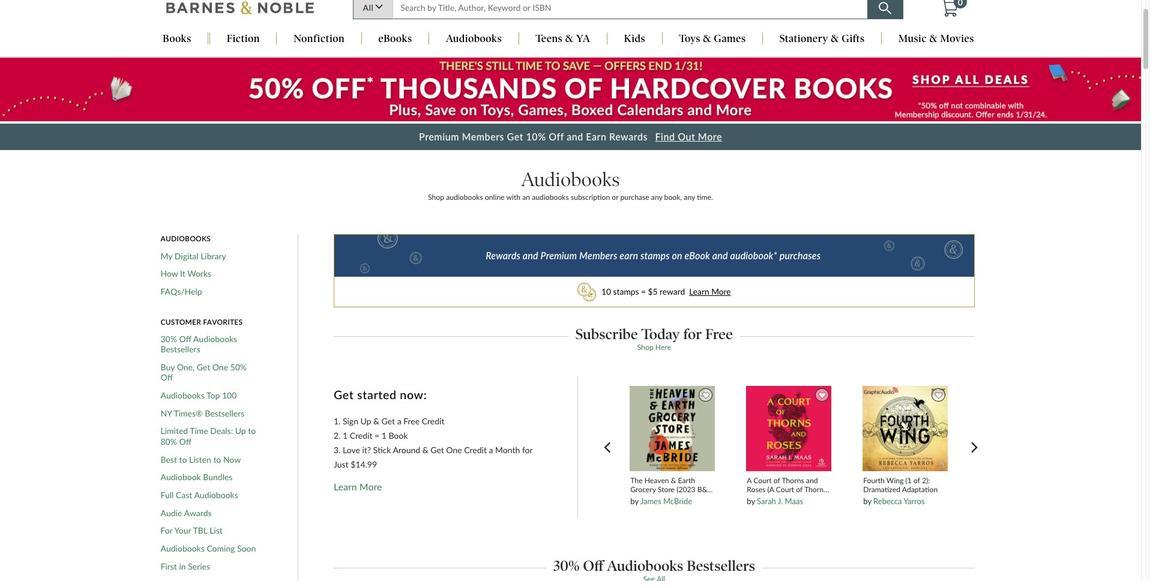 Task type: describe. For each thing, give the bounding box(es) containing it.
audiobooks inside audiobooks shop audiobooks online with an audiobooks subscription or purchase any book, any time.
[[521, 168, 620, 191]]

100
[[222, 390, 237, 401]]

audiobook
[[161, 472, 201, 482]]

subscribe today for free shop here
[[576, 326, 733, 352]]

get left 10%
[[507, 131, 524, 142]]

how it works
[[161, 269, 211, 279]]

and down an
[[523, 250, 538, 261]]

one,
[[177, 362, 195, 372]]

full
[[161, 490, 174, 500]]

1 any from the left
[[651, 193, 663, 202]]

$5
[[648, 286, 658, 297]]

a court of thorns and roses (a court of thorns and roses series #1) link
[[747, 476, 831, 504]]

full cast audiobooks link
[[161, 490, 238, 500]]

audiobooks inside "button"
[[446, 33, 502, 45]]

2 vertical spatial credit
[[464, 445, 487, 455]]

off inside limited time deals: up to 80% off
[[179, 436, 192, 447]]

teens
[[536, 33, 563, 45]]

the
[[658, 495, 668, 504]]

1 1 from the left
[[343, 431, 348, 441]]

awards
[[184, 508, 212, 518]]

how it works link
[[161, 269, 211, 279]]

list
[[210, 526, 223, 536]]

with
[[506, 193, 521, 202]]

maas
[[785, 496, 803, 506]]

the heaven & earth grocery store (2023 b&n book of the year) image
[[629, 385, 716, 472]]

fourth wing (1 of 2): dramatized adaptation image
[[862, 385, 949, 472]]

faqs/help
[[161, 286, 202, 297]]

& for music
[[930, 33, 938, 45]]

find
[[655, 131, 675, 142]]

free inside 1. sign up & get a free credit 2. 1 credit = 1 book 3. love it? stick around & get one credit a month for just $14.99
[[404, 416, 420, 427]]

get started now:
[[334, 388, 427, 402]]

cart image
[[942, 0, 958, 17]]

2 1 from the left
[[382, 431, 387, 441]]

0 vertical spatial more
[[698, 131, 722, 142]]

& for toys
[[703, 33, 711, 45]]

audiobook bundles
[[161, 472, 233, 482]]

one inside 1. sign up & get a free credit 2. 1 credit = 1 book 3. love it? stick around & get one credit a month for just $14.99
[[446, 445, 462, 455]]

sign
[[343, 416, 358, 427]]

and left earn on the right top
[[567, 131, 584, 142]]

time.
[[697, 193, 713, 202]]

adaptation
[[902, 485, 938, 494]]

shop inside audiobooks shop audiobooks online with an audiobooks subscription or purchase any book, any time.
[[428, 193, 444, 202]]

ebooks button
[[362, 33, 429, 46]]

1 horizontal spatial rewards
[[609, 131, 648, 142]]

learn more
[[334, 481, 382, 493]]

nonfiction
[[294, 33, 345, 45]]

grocery
[[631, 485, 656, 494]]

for
[[161, 526, 173, 536]]

& inside the heaven & earth grocery store (2023 b&n book of the year)
[[671, 476, 676, 485]]

80%
[[161, 436, 177, 447]]

times®
[[174, 408, 203, 418]]

book inside 1. sign up & get a free credit 2. 1 credit = 1 book 3. love it? stick around & get one credit a month for just $14.99
[[389, 431, 408, 441]]

music & movies
[[899, 33, 975, 45]]

a court of thorns and roses (a court of thorns and roses series #1) image
[[746, 385, 832, 472]]

sarah j. maas link
[[757, 496, 803, 506]]

1 audiobooks from the left
[[446, 193, 483, 202]]

yarros
[[904, 496, 925, 506]]

get up 1. at the bottom of page
[[334, 388, 354, 402]]

today
[[642, 326, 680, 343]]

it?
[[362, 445, 371, 455]]

how
[[161, 269, 178, 279]]

audiobooks button
[[429, 33, 519, 46]]

music
[[899, 33, 927, 45]]

kids
[[624, 33, 646, 45]]

stationery & gifts button
[[763, 33, 882, 46]]

3.
[[334, 445, 341, 455]]

just $14.99
[[334, 460, 377, 470]]

books
[[163, 33, 191, 45]]

nonfiction button
[[277, 33, 361, 46]]

1 horizontal spatial court
[[776, 485, 795, 494]]

get inside buy one, get one 50% off
[[197, 362, 210, 372]]

audiobooks shop audiobooks online with an audiobooks subscription or purchase any book, any time.
[[428, 168, 713, 202]]

2 audiobooks from the left
[[532, 193, 569, 202]]

bestsellers inside the 30% off audiobooks bestsellers
[[161, 344, 200, 354]]

games
[[714, 33, 746, 45]]

1 vertical spatial members
[[580, 250, 618, 261]]

started
[[357, 388, 397, 402]]

in
[[179, 561, 186, 571]]

online
[[485, 193, 505, 202]]

by for by sarah j. maas
[[747, 496, 755, 506]]

one inside buy one, get one 50% off
[[212, 362, 228, 372]]

shop here link
[[638, 343, 671, 352]]

10%
[[526, 131, 546, 142]]

the heaven & earth grocery store (2023 b&n book of the year) link
[[631, 476, 714, 504]]

Search by Title, Author, Keyword or ISBN text field
[[393, 0, 868, 20]]

sarah
[[757, 496, 776, 506]]

1 horizontal spatial a
[[489, 445, 493, 455]]

of inside fourth wing (1 of 2): dramatized adaptation by rebecca yarros
[[914, 476, 920, 485]]

(2023
[[677, 485, 696, 494]]

audiobooks main content
[[0, 57, 1150, 581]]

now
[[223, 454, 241, 464]]

my digital library link
[[161, 251, 226, 261]]

kids button
[[608, 33, 662, 46]]

works
[[187, 269, 211, 279]]

a court of thorns and roses (a court of thorns and roses series #1)
[[747, 476, 827, 504]]

store
[[658, 485, 675, 494]]

#1)
[[803, 495, 813, 504]]

your
[[174, 526, 191, 536]]

0 horizontal spatial learn more link
[[334, 481, 382, 493]]

roses down a
[[747, 485, 766, 494]]

stamps
[[613, 286, 639, 297]]

best to listen to now
[[161, 454, 241, 464]]

buy one, get one 50% off
[[161, 362, 247, 383]]

50%
[[230, 362, 247, 372]]

0 vertical spatial learn more link
[[689, 286, 731, 297]]

audie awards
[[161, 508, 212, 518]]

listen
[[189, 454, 211, 464]]

audiobook bundles link
[[161, 472, 233, 483]]

purchase
[[621, 193, 650, 202]]

& for stationery
[[831, 33, 839, 45]]

1 horizontal spatial credit
[[422, 416, 445, 427]]

deals:
[[210, 426, 233, 436]]

fiction button
[[210, 33, 276, 46]]

premium members get 10% off and earn rewards find out more
[[419, 131, 722, 142]]

roses down (a
[[761, 495, 780, 504]]

1 vertical spatial more
[[712, 286, 731, 297]]

digital
[[175, 251, 199, 261]]

wing
[[887, 476, 904, 485]]

movies
[[941, 33, 975, 45]]

1. sign up & get a free credit 2. 1 credit = 1 book 3. love it? stick around & get one credit a month for just $14.99
[[334, 416, 533, 470]]

customer favorites
[[161, 317, 243, 326]]

up &
[[361, 416, 380, 427]]

logo image
[[166, 1, 315, 18]]

30% off audiobooks bestsellers link
[[161, 334, 260, 355]]

off inside the 30% off audiobooks bestsellers
[[179, 334, 191, 344]]

best to listen to now link
[[161, 454, 241, 465]]



Task type: vqa. For each thing, say whether or not it's contained in the screenshot.
the B&N Top 100 Link
no



Task type: locate. For each thing, give the bounding box(es) containing it.
and up #1)
[[806, 476, 818, 485]]

free right today
[[706, 326, 733, 343]]

audie awards link
[[161, 508, 212, 518]]

0 horizontal spatial 30% off audiobooks bestsellers
[[161, 334, 237, 354]]

by left sarah
[[747, 496, 755, 506]]

1 horizontal spatial one
[[446, 445, 462, 455]]

1 vertical spatial bestsellers
[[205, 408, 245, 418]]

more right "reward"
[[712, 286, 731, 297]]

more right out
[[698, 131, 722, 142]]

10
[[602, 286, 611, 297]]

1 horizontal spatial free
[[706, 326, 733, 343]]

court up (a
[[754, 476, 772, 485]]

2 horizontal spatial by
[[864, 496, 872, 506]]

teens & ya button
[[519, 33, 607, 46]]

for right today
[[684, 326, 702, 343]]

1 horizontal spatial for
[[684, 326, 702, 343]]

get
[[507, 131, 524, 142], [197, 362, 210, 372], [334, 388, 354, 402], [382, 416, 395, 427], [431, 445, 444, 455]]

of up #1)
[[796, 485, 803, 494]]

1 vertical spatial for
[[522, 445, 533, 455]]

soon
[[237, 543, 256, 554]]

rewards right earn on the right top
[[609, 131, 648, 142]]

rebecca
[[874, 496, 902, 506]]

& left ya
[[565, 33, 574, 45]]

1 vertical spatial shop
[[638, 343, 654, 352]]

roses
[[747, 485, 766, 494], [761, 495, 780, 504]]

get right around &
[[431, 445, 444, 455]]

2 horizontal spatial credit
[[464, 445, 487, 455]]

learn down just $14.99
[[334, 481, 357, 493]]

one right around &
[[446, 445, 462, 455]]

1 horizontal spatial by
[[747, 496, 755, 506]]

and down a
[[747, 495, 759, 504]]

0 vertical spatial bestsellers
[[161, 344, 200, 354]]

0 horizontal spatial by
[[631, 496, 639, 506]]

2 horizontal spatial to
[[248, 426, 256, 436]]

=
[[641, 286, 646, 297], [375, 431, 380, 441]]

any left the time. at the right top
[[684, 193, 695, 202]]

learn right "reward"
[[689, 286, 710, 297]]

0 vertical spatial a
[[397, 416, 402, 427]]

2 vertical spatial bestsellers
[[687, 557, 755, 575]]

audiobooks right an
[[532, 193, 569, 202]]

learn more link right "reward"
[[689, 286, 731, 297]]

get right "up &"
[[382, 416, 395, 427]]

to right up
[[248, 426, 256, 436]]

earn
[[586, 131, 607, 142]]

any
[[651, 193, 663, 202], [684, 193, 695, 202]]

the heaven & earth grocery store (2023 b&n book of the year)
[[631, 476, 713, 504]]

by inside fourth wing (1 of 2): dramatized adaptation by rebecca yarros
[[864, 496, 872, 506]]

1 up stick
[[382, 431, 387, 441]]

shop inside subscribe today for free shop here
[[638, 343, 654, 352]]

1.
[[334, 416, 341, 427]]

book down grocery at the bottom right
[[631, 495, 647, 504]]

ebooks
[[378, 33, 412, 45]]

0 horizontal spatial learn
[[334, 481, 357, 493]]

0 vertical spatial one
[[212, 362, 228, 372]]

series inside a court of thorns and roses (a court of thorns and roses series #1)
[[781, 495, 801, 504]]

book,
[[664, 193, 682, 202]]

of left the the
[[649, 495, 656, 504]]

by
[[631, 496, 639, 506], [747, 496, 755, 506], [864, 496, 872, 506]]

up
[[235, 426, 246, 436]]

1 horizontal spatial =
[[641, 286, 646, 297]]

off
[[549, 131, 564, 142], [179, 334, 191, 344], [161, 373, 173, 383], [179, 436, 192, 447], [583, 557, 604, 575]]

& up store
[[671, 476, 676, 485]]

any left book, on the right of page
[[651, 193, 663, 202]]

0 vertical spatial free
[[706, 326, 733, 343]]

& inside button
[[703, 33, 711, 45]]

30% off audiobooks bestsellers
[[161, 334, 237, 354], [553, 557, 755, 575]]

a right "up &"
[[397, 416, 402, 427]]

2 by from the left
[[747, 496, 755, 506]]

1 horizontal spatial members
[[580, 250, 618, 261]]

3 by from the left
[[864, 496, 872, 506]]

0 vertical spatial credit
[[422, 416, 445, 427]]

all link
[[353, 0, 393, 20]]

0 vertical spatial =
[[641, 286, 646, 297]]

rewards down online
[[486, 250, 521, 261]]

0 horizontal spatial one
[[212, 362, 228, 372]]

for your tbl list
[[161, 526, 223, 536]]

0 horizontal spatial audiobooks
[[446, 193, 483, 202]]

thorns
[[782, 476, 804, 485], [805, 485, 827, 494]]

earn stamps
[[620, 250, 670, 261]]

learn more link down just $14.99
[[334, 481, 382, 493]]

time
[[190, 426, 208, 436]]

0 vertical spatial series
[[781, 495, 801, 504]]

0 horizontal spatial rewards
[[486, 250, 521, 261]]

dramatized
[[864, 485, 901, 494]]

0 horizontal spatial free
[[404, 416, 420, 427]]

0 horizontal spatial to
[[179, 454, 187, 464]]

get right one,
[[197, 362, 210, 372]]

30%
[[161, 334, 177, 344], [553, 557, 580, 575]]

love
[[343, 445, 360, 455]]

library
[[201, 251, 226, 261]]

here
[[656, 343, 671, 352]]

book inside the heaven & earth grocery store (2023 b&n book of the year)
[[631, 495, 647, 504]]

0 vertical spatial rewards
[[609, 131, 648, 142]]

to
[[248, 426, 256, 436], [179, 454, 187, 464], [213, 454, 221, 464]]

thorns up maas
[[782, 476, 804, 485]]

1 horizontal spatial premium
[[541, 250, 577, 261]]

0 horizontal spatial court
[[754, 476, 772, 485]]

for right month
[[522, 445, 533, 455]]

gifts
[[842, 33, 865, 45]]

b&n
[[698, 485, 713, 494]]

1 vertical spatial credit
[[350, 431, 373, 441]]

my
[[161, 251, 172, 261]]

= left $5
[[641, 286, 646, 297]]

1 vertical spatial one
[[446, 445, 462, 455]]

& right toys
[[703, 33, 711, 45]]

1 horizontal spatial 1
[[382, 431, 387, 441]]

limited time deals: up to 80% off link
[[161, 426, 260, 447]]

0 vertical spatial 30% off audiobooks bestsellers
[[161, 334, 237, 354]]

one
[[212, 362, 228, 372], [446, 445, 462, 455]]

1 horizontal spatial bestsellers
[[205, 408, 245, 418]]

0 horizontal spatial for
[[522, 445, 533, 455]]

credit left month
[[464, 445, 487, 455]]

audiobooks coming soon
[[161, 543, 256, 554]]

shop left online
[[428, 193, 444, 202]]

book up around &
[[389, 431, 408, 441]]

1 horizontal spatial 30%
[[553, 557, 580, 575]]

0 horizontal spatial any
[[651, 193, 663, 202]]

buy one, get one 50% off link
[[161, 362, 260, 383]]

10 stamps = $5 reward learn more
[[602, 286, 731, 297]]

&
[[565, 33, 574, 45], [703, 33, 711, 45], [831, 33, 839, 45], [930, 33, 938, 45], [671, 476, 676, 485]]

james mcbride link
[[641, 496, 692, 506]]

audiobooks
[[446, 33, 502, 45], [521, 168, 620, 191], [161, 234, 211, 243], [193, 334, 237, 344], [161, 390, 205, 401], [194, 490, 238, 500], [161, 543, 205, 554], [607, 557, 684, 575]]

and
[[567, 131, 584, 142], [523, 250, 538, 261], [713, 250, 728, 261], [806, 476, 818, 485], [747, 495, 759, 504]]

one left the "50%"
[[212, 362, 228, 372]]

by sarah j. maas
[[747, 496, 803, 506]]

the
[[631, 476, 643, 485]]

1 vertical spatial book
[[631, 495, 647, 504]]

by for by james mcbride
[[631, 496, 639, 506]]

audiobook* purchases
[[730, 250, 821, 261]]

0 horizontal spatial 1
[[343, 431, 348, 441]]

0 horizontal spatial =
[[375, 431, 380, 441]]

now:
[[400, 388, 427, 402]]

30% inside the 30% off audiobooks bestsellers
[[161, 334, 177, 344]]

to left the now
[[213, 454, 221, 464]]

1 vertical spatial 30% off audiobooks bestsellers
[[553, 557, 755, 575]]

to right best
[[179, 454, 187, 464]]

0 horizontal spatial shop
[[428, 193, 444, 202]]

tbl
[[193, 526, 208, 536]]

more down just $14.99
[[360, 481, 382, 493]]

1 vertical spatial rewards
[[486, 250, 521, 261]]

1 horizontal spatial shop
[[638, 343, 654, 352]]

stick
[[373, 445, 391, 455]]

0 vertical spatial book
[[389, 431, 408, 441]]

full cast audiobooks
[[161, 490, 238, 500]]

1 horizontal spatial 30% off audiobooks bestsellers
[[553, 557, 755, 575]]

1 right the 2. at the left bottom
[[343, 431, 348, 441]]

stationery
[[780, 33, 829, 45]]

0 horizontal spatial bestsellers
[[161, 344, 200, 354]]

2 vertical spatial more
[[360, 481, 382, 493]]

credit up the it?
[[350, 431, 373, 441]]

of right the (1
[[914, 476, 920, 485]]

of up (a
[[774, 476, 780, 485]]

1 by from the left
[[631, 496, 639, 506]]

fourth
[[864, 476, 885, 485]]

1 horizontal spatial audiobooks
[[532, 193, 569, 202]]

shop left here
[[638, 343, 654, 352]]

court up j.
[[776, 485, 795, 494]]

audiobooks coming soon link
[[161, 543, 256, 554]]

fourth wing (1 of 2): dramatized adaptation link
[[864, 476, 947, 495]]

of
[[774, 476, 780, 485], [914, 476, 920, 485], [796, 485, 803, 494], [649, 495, 656, 504]]

bestsellers
[[161, 344, 200, 354], [205, 408, 245, 418], [687, 557, 755, 575]]

audiobooks inside the 30% off audiobooks bestsellers
[[193, 334, 237, 344]]

1 horizontal spatial any
[[684, 193, 695, 202]]

heaven
[[645, 476, 669, 485]]

for inside 1. sign up & get a free credit 2. 1 credit = 1 book 3. love it? stick around & get one credit a month for just $14.99
[[522, 445, 533, 455]]

or
[[612, 193, 619, 202]]

1 horizontal spatial series
[[781, 495, 801, 504]]

& for teens
[[565, 33, 574, 45]]

rebecca yarros link
[[874, 496, 925, 506]]

stationery & gifts
[[780, 33, 865, 45]]

1 horizontal spatial learn
[[689, 286, 710, 297]]

1 vertical spatial =
[[375, 431, 380, 441]]

= up stick
[[375, 431, 380, 441]]

toys & games
[[679, 33, 746, 45]]

0 horizontal spatial premium
[[419, 131, 459, 142]]

learn
[[689, 286, 710, 297], [334, 481, 357, 493]]

members left 10%
[[462, 131, 504, 142]]

0 vertical spatial for
[[684, 326, 702, 343]]

0 vertical spatial premium
[[419, 131, 459, 142]]

30% off audiobooks bestsellers inside 30% off audiobooks bestsellers link
[[161, 334, 237, 354]]

1 vertical spatial learn
[[334, 481, 357, 493]]

= inside 1. sign up & get a free credit 2. 1 credit = 1 book 3. love it? stick around & get one credit a month for just $14.99
[[375, 431, 380, 441]]

first in series
[[161, 561, 210, 571]]

1 vertical spatial learn more link
[[334, 481, 382, 493]]

and right on ebook
[[713, 250, 728, 261]]

around &
[[393, 445, 429, 455]]

bundles
[[203, 472, 233, 482]]

0 horizontal spatial a
[[397, 416, 402, 427]]

1 horizontal spatial to
[[213, 454, 221, 464]]

first in series link
[[161, 561, 210, 572]]

an
[[523, 193, 530, 202]]

& right music
[[930, 33, 938, 45]]

2 horizontal spatial bestsellers
[[687, 557, 755, 575]]

1 vertical spatial free
[[404, 416, 420, 427]]

earth
[[678, 476, 695, 485]]

to inside limited time deals: up to 80% off
[[248, 426, 256, 436]]

1 vertical spatial premium
[[541, 250, 577, 261]]

1 vertical spatial 30%
[[553, 557, 580, 575]]

of inside the heaven & earth grocery store (2023 b&n book of the year)
[[649, 495, 656, 504]]

ny times® bestsellers link
[[161, 408, 245, 419]]

0 vertical spatial learn
[[689, 286, 710, 297]]

members up 10 at the right of page
[[580, 250, 618, 261]]

by james mcbride
[[631, 496, 692, 506]]

None field
[[393, 0, 868, 20]]

ny times® bestsellers
[[161, 408, 245, 418]]

out
[[678, 131, 696, 142]]

1 vertical spatial series
[[188, 561, 210, 571]]

0 horizontal spatial 30%
[[161, 334, 177, 344]]

for
[[684, 326, 702, 343], [522, 445, 533, 455]]

cast
[[176, 490, 192, 500]]

0 horizontal spatial series
[[188, 561, 210, 571]]

1 vertical spatial a
[[489, 445, 493, 455]]

for inside subscribe today for free shop here
[[684, 326, 702, 343]]

off inside buy one, get one 50% off
[[161, 373, 173, 383]]

free inside subscribe today for free shop here
[[706, 326, 733, 343]]

1 horizontal spatial book
[[631, 495, 647, 504]]

50% off thousans of hardcover books, plus, save on toys, games, boxed calendars and more image
[[0, 58, 1141, 121]]

audiobooks left online
[[446, 193, 483, 202]]

shop
[[428, 193, 444, 202], [638, 343, 654, 352]]

1 horizontal spatial learn more link
[[689, 286, 731, 297]]

credit
[[422, 416, 445, 427], [350, 431, 373, 441], [464, 445, 487, 455]]

a left month
[[489, 445, 493, 455]]

search image
[[879, 2, 892, 15]]

0 vertical spatial members
[[462, 131, 504, 142]]

0 vertical spatial 30%
[[161, 334, 177, 344]]

credit down now:
[[422, 416, 445, 427]]

0 horizontal spatial credit
[[350, 431, 373, 441]]

& left gifts
[[831, 33, 839, 45]]

for your tbl list link
[[161, 526, 223, 536]]

learn more link
[[689, 286, 731, 297], [334, 481, 382, 493]]

thorns up #1)
[[805, 485, 827, 494]]

by down grocery at the bottom right
[[631, 496, 639, 506]]

books button
[[146, 33, 208, 46]]

0 horizontal spatial book
[[389, 431, 408, 441]]

0 horizontal spatial members
[[462, 131, 504, 142]]

buy
[[161, 362, 175, 372]]

free down now:
[[404, 416, 420, 427]]

0 vertical spatial shop
[[428, 193, 444, 202]]

james
[[641, 496, 661, 506]]

2 any from the left
[[684, 193, 695, 202]]

toys & games button
[[663, 33, 763, 46]]

by down dramatized
[[864, 496, 872, 506]]



